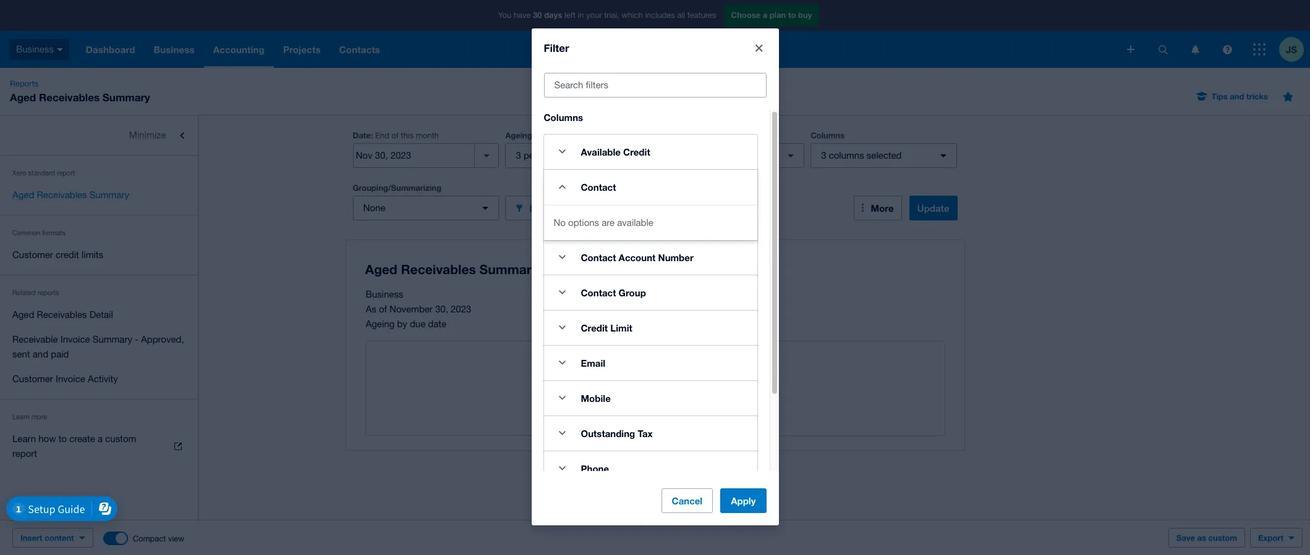 Task type: describe. For each thing, give the bounding box(es) containing it.
close image
[[747, 36, 771, 60]]

receivables inside reports aged receivables summary
[[39, 91, 100, 104]]

expand image for contact account number
[[550, 245, 575, 270]]

Select end date field
[[353, 144, 475, 168]]

days
[[544, 10, 562, 20]]

export
[[1258, 534, 1284, 544]]

ageing for ageing by
[[658, 130, 685, 140]]

invoice for customer
[[56, 374, 85, 385]]

svg image
[[1223, 45, 1232, 54]]

:
[[371, 130, 373, 140]]

tips and tricks button
[[1189, 87, 1276, 106]]

contact for contact account number
[[581, 252, 616, 263]]

learn more
[[12, 414, 47, 421]]

custom inside the save as custom button
[[1209, 534, 1237, 544]]

receivable invoice summary - approved, sent and paid
[[12, 335, 184, 360]]

js banner
[[0, 0, 1310, 68]]

svg image inside business popup button
[[57, 48, 63, 51]]

trial,
[[604, 11, 620, 20]]

outstanding tax
[[581, 428, 653, 440]]

receivables for detail
[[37, 310, 87, 320]]

30,
[[435, 304, 448, 315]]

cancel button
[[661, 489, 713, 514]]

1 horizontal spatial columns
[[811, 130, 845, 140]]

choose a plan to buy
[[731, 10, 812, 20]]

business for business as of november 30, 2023 ageing by due date
[[366, 289, 403, 300]]

xero
[[12, 169, 26, 177]]

minimize
[[129, 130, 166, 140]]

of for business as of november 30, 2023 ageing by due date
[[379, 304, 387, 315]]

0 vertical spatial report
[[57, 169, 75, 177]]

more button
[[854, 196, 902, 221]]

nothing to show here
[[611, 396, 700, 406]]

features
[[687, 11, 716, 20]]

plan
[[770, 10, 786, 20]]

tips and tricks
[[1212, 92, 1268, 101]]

Report title field
[[362, 256, 940, 284]]

limit
[[610, 323, 632, 334]]

invoice for receivable
[[60, 335, 90, 345]]

aged receivables detail link
[[0, 303, 198, 328]]

learn for learn how to create a custom report
[[12, 434, 36, 445]]

grouping/summarizing
[[353, 183, 441, 193]]

3 periods of 30 day
[[516, 150, 597, 161]]

as
[[1197, 534, 1206, 544]]

standard
[[28, 169, 55, 177]]

expand image for outstanding tax
[[550, 422, 575, 446]]

compact view
[[133, 535, 184, 544]]

expand image for contact group
[[550, 281, 575, 305]]

by
[[397, 319, 407, 330]]

customer invoice activity
[[12, 374, 118, 385]]

custom inside the learn how to create a custom report
[[105, 434, 136, 445]]

of for 3 periods of 30 day
[[557, 150, 565, 161]]

date : end of this month
[[353, 130, 439, 140]]

customer credit limits link
[[0, 243, 198, 268]]

tricks
[[1247, 92, 1268, 101]]

1 vertical spatial credit
[[581, 323, 608, 334]]

expand image for mobile
[[550, 386, 575, 411]]

summary for receivables
[[89, 190, 129, 200]]

Search filters field
[[544, 73, 766, 97]]

save as custom button
[[1169, 529, 1245, 548]]

paid
[[51, 349, 69, 360]]

are
[[602, 218, 615, 228]]

by
[[687, 130, 697, 140]]

a inside the learn how to create a custom report
[[98, 434, 103, 445]]

includes
[[645, 11, 675, 20]]

approved,
[[141, 335, 184, 345]]

date
[[353, 130, 371, 140]]

options
[[568, 218, 599, 228]]

collapse image
[[550, 175, 575, 200]]

export button
[[1250, 529, 1303, 548]]

ageing inside business as of november 30, 2023 ageing by due date
[[366, 319, 395, 330]]

reports
[[10, 79, 38, 88]]

show
[[657, 396, 679, 406]]

save
[[1177, 534, 1195, 544]]

filter inside 'button'
[[530, 203, 552, 214]]

apply
[[731, 496, 756, 507]]

view
[[168, 535, 184, 544]]

3 for 3 periods of 30 day
[[516, 150, 521, 161]]

reports aged receivables summary
[[10, 79, 150, 104]]

to inside js banner
[[788, 10, 796, 20]]

no
[[554, 218, 566, 228]]

js button
[[1279, 31, 1310, 68]]

a inside js banner
[[763, 10, 768, 20]]

content
[[45, 534, 74, 544]]

and inside receivable invoice summary - approved, sent and paid
[[33, 349, 48, 360]]

navigation inside js banner
[[77, 31, 1119, 68]]

summary for invoice
[[93, 335, 132, 345]]

of inside date : end of this month
[[392, 131, 399, 140]]

business as of november 30, 2023 ageing by due date
[[366, 289, 471, 330]]

30 inside button
[[568, 150, 578, 161]]

choose
[[731, 10, 761, 20]]

credit
[[56, 250, 79, 260]]

expand image for email
[[550, 351, 575, 376]]

create
[[69, 434, 95, 445]]

tips
[[1212, 92, 1228, 101]]

aged receivables summary
[[12, 190, 129, 200]]

expand image for phone
[[550, 457, 575, 482]]

-
[[135, 335, 138, 345]]

no options are available
[[554, 218, 654, 228]]

end
[[375, 131, 389, 140]]

customer for customer invoice activity
[[12, 374, 53, 385]]

related reports
[[12, 289, 59, 297]]

ageing periods
[[505, 130, 564, 140]]

contact account number
[[581, 252, 694, 263]]

detail
[[89, 310, 113, 320]]



Task type: locate. For each thing, give the bounding box(es) containing it.
0 vertical spatial receivables
[[39, 91, 100, 104]]

phone
[[581, 464, 609, 475]]

of left the this
[[392, 131, 399, 140]]

learn down learn more
[[12, 434, 36, 445]]

2 vertical spatial receivables
[[37, 310, 87, 320]]

invoice up 'paid'
[[60, 335, 90, 345]]

receivable invoice summary - approved, sent and paid link
[[0, 328, 198, 367]]

ageing left by
[[658, 130, 685, 140]]

all
[[677, 11, 685, 20]]

0 vertical spatial expand image
[[550, 140, 575, 164]]

4 expand image from the top
[[550, 422, 575, 446]]

custom right as
[[1209, 534, 1237, 544]]

filter
[[544, 41, 569, 54], [530, 203, 552, 214]]

1 vertical spatial expand image
[[550, 351, 575, 376]]

aged down reports link
[[10, 91, 36, 104]]

1 vertical spatial report
[[12, 449, 37, 459]]

filter inside dialog
[[544, 41, 569, 54]]

3 for 3 columns selected
[[821, 150, 826, 161]]

this
[[401, 131, 414, 140]]

sent
[[12, 349, 30, 360]]

left
[[565, 11, 576, 20]]

1 vertical spatial and
[[33, 349, 48, 360]]

business up reports at the left
[[16, 44, 54, 54]]

2 vertical spatial summary
[[93, 335, 132, 345]]

2 vertical spatial of
[[379, 304, 387, 315]]

date
[[428, 319, 447, 330]]

0 horizontal spatial to
[[59, 434, 67, 445]]

summary left -
[[93, 335, 132, 345]]

credit right the available
[[623, 146, 650, 158]]

2 vertical spatial aged
[[12, 310, 34, 320]]

to left the buy
[[788, 10, 796, 20]]

periods
[[534, 130, 564, 140]]

credit
[[623, 146, 650, 158], [581, 323, 608, 334]]

0 horizontal spatial credit
[[581, 323, 608, 334]]

contact group
[[581, 287, 646, 299]]

1 vertical spatial of
[[557, 150, 565, 161]]

aged for aged receivables summary
[[12, 190, 34, 200]]

1 vertical spatial receivables
[[37, 190, 87, 200]]

update button
[[909, 196, 958, 221]]

1 horizontal spatial 3
[[821, 150, 826, 161]]

2 vertical spatial expand image
[[550, 386, 575, 411]]

aged
[[10, 91, 36, 104], [12, 190, 34, 200], [12, 310, 34, 320]]

report
[[57, 169, 75, 177], [12, 449, 37, 459]]

summary inside reports aged receivables summary
[[103, 91, 150, 104]]

learn
[[12, 414, 30, 421], [12, 434, 36, 445]]

0 horizontal spatial 3
[[516, 150, 521, 161]]

0 horizontal spatial 30
[[533, 10, 542, 20]]

a left "plan"
[[763, 10, 768, 20]]

filter down collapse icon
[[530, 203, 552, 214]]

2 3 from the left
[[821, 150, 826, 161]]

receivables for summary
[[37, 190, 87, 200]]

your
[[586, 11, 602, 20]]

filter button
[[505, 196, 652, 221]]

2 horizontal spatial of
[[557, 150, 565, 161]]

0 vertical spatial of
[[392, 131, 399, 140]]

expand image left phone
[[550, 457, 575, 482]]

2 vertical spatial contact
[[581, 287, 616, 299]]

aged for aged receivables detail
[[12, 310, 34, 320]]

cancel
[[672, 496, 703, 507]]

expand image left outstanding
[[550, 422, 575, 446]]

columns
[[544, 112, 583, 123], [811, 130, 845, 140]]

expand image left credit limit
[[550, 316, 575, 341]]

1 vertical spatial invoice
[[56, 374, 85, 385]]

invoice inside receivable invoice summary - approved, sent and paid
[[60, 335, 90, 345]]

3 inside button
[[516, 150, 521, 161]]

and inside button
[[1230, 92, 1244, 101]]

1 horizontal spatial report
[[57, 169, 75, 177]]

to left show at the bottom right of page
[[646, 396, 654, 406]]

a right create
[[98, 434, 103, 445]]

0 horizontal spatial custom
[[105, 434, 136, 445]]

contact up filter 'button'
[[581, 182, 616, 193]]

learn how to create a custom report
[[12, 434, 136, 459]]

activity
[[88, 374, 118, 385]]

1 horizontal spatial ageing
[[505, 130, 532, 140]]

reports link
[[5, 78, 43, 90]]

available
[[617, 218, 654, 228]]

1 vertical spatial 30
[[568, 150, 578, 161]]

2 expand image from the top
[[550, 281, 575, 305]]

insert
[[20, 534, 42, 544]]

contact for contact group
[[581, 287, 616, 299]]

business inside business popup button
[[16, 44, 54, 54]]

1 expand image from the top
[[550, 140, 575, 164]]

november
[[390, 304, 433, 315]]

2 vertical spatial to
[[59, 434, 67, 445]]

custom right create
[[105, 434, 136, 445]]

1 vertical spatial summary
[[89, 190, 129, 200]]

insert content button
[[12, 529, 93, 548]]

5 expand image from the top
[[550, 457, 575, 482]]

how
[[38, 434, 56, 445]]

learn left the "more"
[[12, 414, 30, 421]]

1 horizontal spatial and
[[1230, 92, 1244, 101]]

summary
[[103, 91, 150, 104], [89, 190, 129, 200], [93, 335, 132, 345]]

expand image
[[550, 245, 575, 270], [550, 281, 575, 305], [550, 316, 575, 341], [550, 422, 575, 446], [550, 457, 575, 482]]

business button
[[0, 31, 77, 68]]

1 vertical spatial learn
[[12, 434, 36, 445]]

insert content
[[20, 534, 74, 544]]

mobile
[[581, 393, 611, 404]]

3 expand image from the top
[[550, 386, 575, 411]]

svg image
[[1253, 43, 1266, 56], [1159, 45, 1168, 54], [1191, 45, 1199, 54], [1127, 46, 1135, 53], [57, 48, 63, 51]]

ageing down as
[[366, 319, 395, 330]]

1 3 from the left
[[516, 150, 521, 161]]

customer credit limits
[[12, 250, 103, 260]]

receivables down xero standard report
[[37, 190, 87, 200]]

report down learn more
[[12, 449, 37, 459]]

receivable
[[12, 335, 58, 345]]

you
[[498, 11, 512, 20]]

navigation
[[77, 31, 1119, 68]]

expand image left contact group
[[550, 281, 575, 305]]

3 columns selected
[[821, 150, 902, 161]]

0 horizontal spatial report
[[12, 449, 37, 459]]

available credit
[[581, 146, 650, 158]]

to right how
[[59, 434, 67, 445]]

report inside the learn how to create a custom report
[[12, 449, 37, 459]]

account
[[619, 252, 656, 263]]

columns up periods
[[544, 112, 583, 123]]

tax
[[638, 428, 653, 440]]

customer invoice activity link
[[0, 367, 198, 392]]

and down receivable
[[33, 349, 48, 360]]

0 vertical spatial a
[[763, 10, 768, 20]]

0 vertical spatial credit
[[623, 146, 650, 158]]

columns inside filter dialog
[[544, 112, 583, 123]]

expand image
[[550, 140, 575, 164], [550, 351, 575, 376], [550, 386, 575, 411]]

customer
[[12, 250, 53, 260], [12, 374, 53, 385]]

summary inside receivable invoice summary - approved, sent and paid
[[93, 335, 132, 345]]

invoice down 'paid'
[[56, 374, 85, 385]]

3 contact from the top
[[581, 287, 616, 299]]

outstanding
[[581, 428, 635, 440]]

reports
[[38, 289, 59, 297]]

expand image left mobile
[[550, 386, 575, 411]]

summary down minimize button
[[89, 190, 129, 200]]

to inside the learn how to create a custom report
[[59, 434, 67, 445]]

common formats
[[12, 229, 66, 237]]

0 vertical spatial 30
[[533, 10, 542, 20]]

0 vertical spatial filter
[[544, 41, 569, 54]]

expand image left day
[[550, 140, 575, 164]]

1 vertical spatial filter
[[530, 203, 552, 214]]

0 vertical spatial learn
[[12, 414, 30, 421]]

ageing by
[[658, 130, 697, 140]]

1 vertical spatial contact
[[581, 252, 616, 263]]

1 vertical spatial customer
[[12, 374, 53, 385]]

2 learn from the top
[[12, 434, 36, 445]]

1 customer from the top
[[12, 250, 53, 260]]

filter dialog
[[531, 28, 779, 556]]

of right as
[[379, 304, 387, 315]]

of
[[392, 131, 399, 140], [557, 150, 565, 161], [379, 304, 387, 315]]

xero standard report
[[12, 169, 75, 177]]

here
[[682, 396, 700, 406]]

0 vertical spatial contact
[[581, 182, 616, 193]]

you have 30 days left in your trial, which includes all features
[[498, 10, 716, 20]]

of inside button
[[557, 150, 565, 161]]

1 vertical spatial to
[[646, 396, 654, 406]]

30 left day
[[568, 150, 578, 161]]

learn inside the learn how to create a custom report
[[12, 434, 36, 445]]

customer down sent
[[12, 374, 53, 385]]

contact down no options are available
[[581, 252, 616, 263]]

expand image for available credit
[[550, 140, 575, 164]]

1 horizontal spatial of
[[392, 131, 399, 140]]

0 vertical spatial invoice
[[60, 335, 90, 345]]

due
[[410, 319, 426, 330]]

aged down "related"
[[12, 310, 34, 320]]

js
[[1286, 44, 1297, 55]]

columns up columns
[[811, 130, 845, 140]]

business
[[16, 44, 54, 54], [366, 289, 403, 300]]

1 contact from the top
[[581, 182, 616, 193]]

1 vertical spatial aged
[[12, 190, 34, 200]]

business for business
[[16, 44, 54, 54]]

1 vertical spatial custom
[[1209, 534, 1237, 544]]

contact left "group"
[[581, 287, 616, 299]]

filter down days
[[544, 41, 569, 54]]

email
[[581, 358, 605, 369]]

1 vertical spatial business
[[366, 289, 403, 300]]

credit left 'limit'
[[581, 323, 608, 334]]

2 customer from the top
[[12, 374, 53, 385]]

columns
[[829, 150, 864, 161]]

1 vertical spatial columns
[[811, 130, 845, 140]]

0 horizontal spatial business
[[16, 44, 54, 54]]

1 learn from the top
[[12, 414, 30, 421]]

aged inside reports aged receivables summary
[[10, 91, 36, 104]]

customer down common formats
[[12, 250, 53, 260]]

periods
[[524, 150, 555, 161]]

aged receivables detail
[[12, 310, 113, 320]]

0 horizontal spatial ageing
[[366, 319, 395, 330]]

30 right the have in the top left of the page
[[533, 10, 542, 20]]

0 vertical spatial customer
[[12, 250, 53, 260]]

custom
[[105, 434, 136, 445], [1209, 534, 1237, 544]]

0 vertical spatial business
[[16, 44, 54, 54]]

1 horizontal spatial a
[[763, 10, 768, 20]]

of right periods
[[557, 150, 565, 161]]

2 horizontal spatial ageing
[[658, 130, 685, 140]]

3
[[516, 150, 521, 161], [821, 150, 826, 161]]

common
[[12, 229, 40, 237]]

business up as
[[366, 289, 403, 300]]

apply button
[[721, 489, 766, 514]]

none button
[[353, 196, 499, 221]]

learn for learn more
[[12, 414, 30, 421]]

0 horizontal spatial of
[[379, 304, 387, 315]]

0 vertical spatial to
[[788, 10, 796, 20]]

0 vertical spatial custom
[[105, 434, 136, 445]]

0 horizontal spatial a
[[98, 434, 103, 445]]

learn how to create a custom report link
[[0, 427, 198, 467]]

have
[[514, 11, 531, 20]]

contact for contact
[[581, 182, 616, 193]]

3 left columns
[[821, 150, 826, 161]]

1 horizontal spatial 30
[[568, 150, 578, 161]]

in
[[578, 11, 584, 20]]

2 expand image from the top
[[550, 351, 575, 376]]

0 horizontal spatial and
[[33, 349, 48, 360]]

customer for customer credit limits
[[12, 250, 53, 260]]

receivables down reports
[[37, 310, 87, 320]]

2 horizontal spatial to
[[788, 10, 796, 20]]

30
[[533, 10, 542, 20], [568, 150, 578, 161]]

3 left periods
[[516, 150, 521, 161]]

report up the aged receivables summary
[[57, 169, 75, 177]]

1 horizontal spatial custom
[[1209, 534, 1237, 544]]

1 horizontal spatial credit
[[623, 146, 650, 158]]

30 inside js banner
[[533, 10, 542, 20]]

expand image down no
[[550, 245, 575, 270]]

1 vertical spatial a
[[98, 434, 103, 445]]

day
[[581, 150, 597, 161]]

0 vertical spatial columns
[[544, 112, 583, 123]]

none
[[363, 203, 385, 213]]

0 vertical spatial summary
[[103, 91, 150, 104]]

0 vertical spatial and
[[1230, 92, 1244, 101]]

aged receivables summary link
[[0, 183, 198, 208]]

credit limit
[[581, 323, 632, 334]]

and right tips
[[1230, 92, 1244, 101]]

1 horizontal spatial business
[[366, 289, 403, 300]]

1 expand image from the top
[[550, 245, 575, 270]]

update
[[917, 203, 949, 214]]

summary up minimize
[[103, 91, 150, 104]]

1 horizontal spatial to
[[646, 396, 654, 406]]

business inside business as of november 30, 2023 ageing by due date
[[366, 289, 403, 300]]

nothing
[[611, 396, 643, 406]]

aged down xero
[[12, 190, 34, 200]]

3 expand image from the top
[[550, 316, 575, 341]]

ageing for ageing periods
[[505, 130, 532, 140]]

receivables down reports link
[[39, 91, 100, 104]]

of inside business as of november 30, 2023 ageing by due date
[[379, 304, 387, 315]]

as
[[366, 304, 376, 315]]

save as custom
[[1177, 534, 1237, 544]]

expand image for credit limit
[[550, 316, 575, 341]]

2 contact from the top
[[581, 252, 616, 263]]

formats
[[42, 229, 66, 237]]

0 horizontal spatial columns
[[544, 112, 583, 123]]

0 vertical spatial aged
[[10, 91, 36, 104]]

expand image left email
[[550, 351, 575, 376]]

ageing up periods
[[505, 130, 532, 140]]



Task type: vqa. For each thing, say whether or not it's contained in the screenshot.
Month, on the bottom
no



